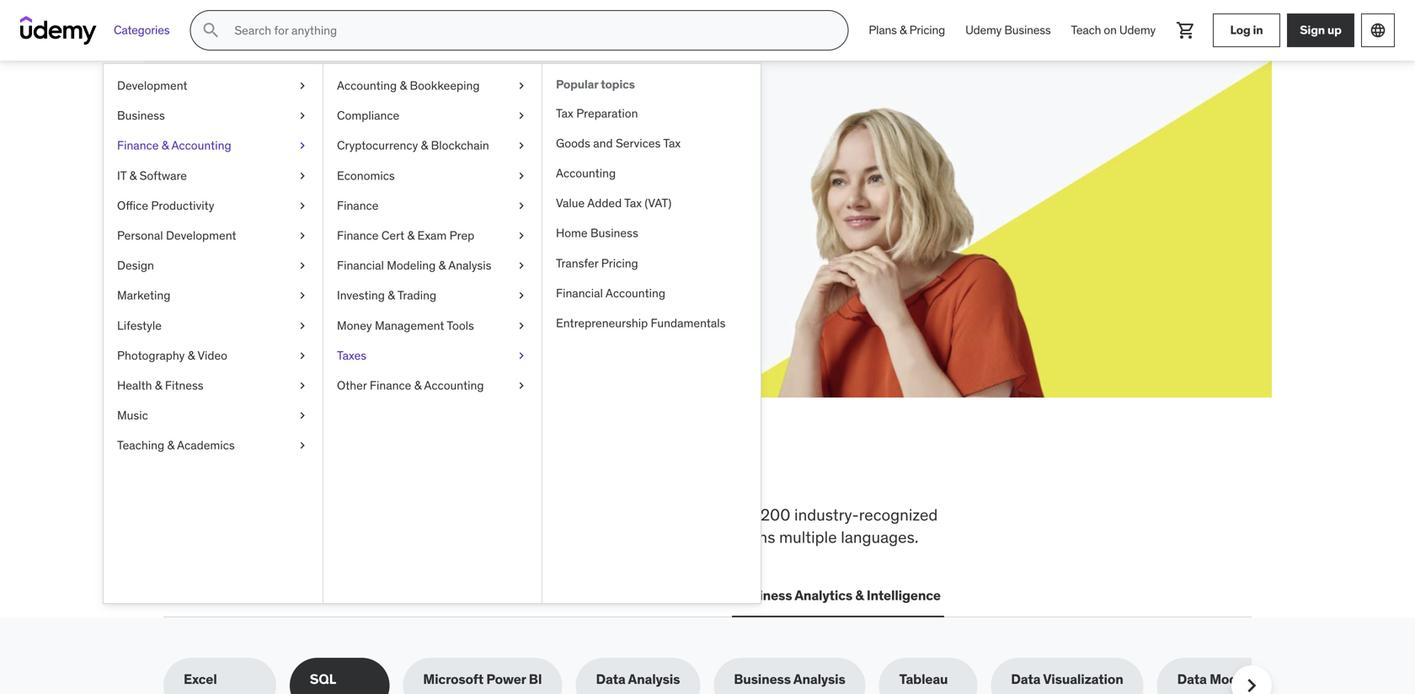 Task type: locate. For each thing, give the bounding box(es) containing it.
0 horizontal spatial tax
[[556, 106, 574, 121]]

power
[[487, 671, 526, 688]]

it & software link
[[104, 161, 323, 191]]

compliance link
[[324, 101, 542, 131]]

1 vertical spatial in
[[531, 449, 563, 493]]

personal
[[117, 228, 163, 243]]

tax right the services
[[663, 136, 681, 151]]

1 vertical spatial tax
[[663, 136, 681, 151]]

0 vertical spatial modeling
[[387, 258, 436, 273]]

2 horizontal spatial tax
[[663, 136, 681, 151]]

financial
[[337, 258, 384, 273], [556, 286, 603, 301]]

categories button
[[104, 10, 180, 51]]

it for it certifications
[[303, 587, 314, 604]]

xsmall image inside the finance link
[[515, 197, 528, 214]]

udemy business link
[[956, 10, 1061, 51]]

microsoft
[[423, 671, 484, 688]]

data left next image at the bottom right of page
[[1178, 671, 1207, 688]]

software
[[140, 168, 187, 183]]

1 vertical spatial your
[[273, 176, 299, 193]]

business analysis
[[734, 671, 846, 688]]

1 vertical spatial for
[[703, 505, 723, 525]]

goods and services tax link
[[543, 128, 761, 158]]

and inside covering critical workplace skills to technical topics, including prep content for over 200 industry-recognized certifications, our catalog supports well-rounded professional development and spans multiple languages.
[[703, 527, 729, 547]]

blockchain
[[431, 138, 489, 153]]

business inside button
[[735, 587, 792, 604]]

pricing inside the taxes element
[[601, 256, 638, 271]]

xsmall image for other finance & accounting
[[515, 377, 528, 394]]

accounting
[[337, 78, 397, 93], [171, 138, 231, 153], [556, 166, 616, 181], [606, 286, 666, 301], [424, 378, 484, 393]]

home business
[[556, 226, 639, 241]]

one
[[570, 449, 630, 493]]

intelligence
[[867, 587, 941, 604]]

plans & pricing
[[869, 23, 945, 38]]

1 horizontal spatial financial
[[556, 286, 603, 301]]

pricing right "plans"
[[910, 23, 945, 38]]

xsmall image for taxes
[[515, 347, 528, 364]]

development down office productivity link
[[166, 228, 236, 243]]

in right "log"
[[1253, 22, 1264, 38]]

value added tax (vat) link
[[543, 188, 761, 218]]

& right 'teaching'
[[167, 438, 175, 453]]

& up the software
[[162, 138, 169, 153]]

& right "plans"
[[900, 23, 907, 38]]

1 vertical spatial it
[[303, 587, 314, 604]]

financial inside 'financial modeling & analysis' link
[[337, 258, 384, 273]]

web development
[[167, 587, 282, 604]]

xsmall image
[[296, 78, 309, 94], [296, 197, 309, 214], [296, 227, 309, 244], [515, 257, 528, 274], [515, 347, 528, 364], [296, 377, 309, 394], [515, 377, 528, 394], [296, 407, 309, 424]]

xsmall image for financial modeling & analysis
[[515, 257, 528, 274]]

& for video
[[188, 348, 195, 363]]

0 horizontal spatial it
[[117, 168, 127, 183]]

1 horizontal spatial for
[[703, 505, 723, 525]]

development for web
[[198, 587, 282, 604]]

content
[[644, 505, 699, 525]]

finance down 'with'
[[337, 198, 379, 213]]

xsmall image inside economics link
[[515, 167, 528, 184]]

modeling inside topic filters element
[[1210, 671, 1269, 688]]

xsmall image inside other finance & accounting link
[[515, 377, 528, 394]]

xsmall image inside marketing link
[[296, 287, 309, 304]]

2 horizontal spatial analysis
[[794, 671, 846, 688]]

xsmall image inside office productivity link
[[296, 197, 309, 214]]

finance & accounting link
[[104, 131, 323, 161]]

xsmall image inside design link
[[296, 257, 309, 274]]

& left bookkeeping on the top left
[[400, 78, 407, 93]]

and down over
[[703, 527, 729, 547]]

all
[[163, 449, 213, 493]]

0 horizontal spatial modeling
[[387, 258, 436, 273]]

skills inside covering critical workplace skills to technical topics, including prep content for over 200 industry-recognized certifications, our catalog supports well-rounded professional development and spans multiple languages.
[[361, 505, 396, 525]]

business inside the taxes element
[[591, 226, 639, 241]]

exam
[[418, 228, 447, 243]]

skills up supports
[[361, 505, 396, 525]]

& right cert
[[407, 228, 415, 243]]

0 vertical spatial in
[[1253, 22, 1264, 38]]

on
[[1104, 23, 1117, 38]]

xsmall image inside health & fitness link
[[296, 377, 309, 394]]

lifestyle link
[[104, 311, 323, 341]]

1 horizontal spatial modeling
[[1210, 671, 1269, 688]]

at
[[497, 176, 508, 193]]

submit search image
[[201, 20, 221, 40]]

0 vertical spatial it
[[117, 168, 127, 183]]

just
[[512, 176, 534, 193]]

(vat)
[[645, 196, 672, 211]]

0 vertical spatial for
[[305, 134, 344, 169]]

xsmall image inside teaching & academics link
[[296, 437, 309, 454]]

finance for finance & accounting
[[117, 138, 159, 153]]

money
[[337, 318, 372, 333]]

xsmall image inside business link
[[296, 108, 309, 124]]

for up the potential
[[305, 134, 344, 169]]

office
[[117, 198, 148, 213]]

1 horizontal spatial pricing
[[910, 23, 945, 38]]

& right health
[[155, 378, 162, 393]]

transfer pricing link
[[543, 248, 761, 278]]

data inside data science button
[[512, 587, 542, 604]]

xsmall image for office productivity
[[296, 197, 309, 214]]

cryptocurrency & blockchain link
[[324, 131, 542, 161]]

finance down 15.
[[337, 228, 379, 243]]

1 vertical spatial skills
[[361, 505, 396, 525]]

xsmall image inside music link
[[296, 407, 309, 424]]

music
[[117, 408, 148, 423]]

entrepreneurship
[[556, 316, 648, 331]]

xsmall image inside finance & accounting link
[[296, 138, 309, 154]]

1 horizontal spatial udemy
[[1120, 23, 1156, 38]]

financial for financial accounting
[[556, 286, 603, 301]]

xsmall image
[[515, 78, 528, 94], [296, 108, 309, 124], [515, 108, 528, 124], [296, 138, 309, 154], [515, 138, 528, 154], [296, 167, 309, 184], [515, 167, 528, 184], [515, 197, 528, 214], [515, 227, 528, 244], [296, 257, 309, 274], [296, 287, 309, 304], [515, 287, 528, 304], [296, 317, 309, 334], [515, 317, 528, 334], [296, 347, 309, 364], [296, 437, 309, 454]]

professional
[[514, 527, 602, 547]]

modeling
[[387, 258, 436, 273], [1210, 671, 1269, 688]]

xsmall image inside money management tools link
[[515, 317, 528, 334]]

goods and services tax
[[556, 136, 681, 151]]

1 vertical spatial financial
[[556, 286, 603, 301]]

0 vertical spatial pricing
[[910, 23, 945, 38]]

udemy image
[[20, 16, 97, 45]]

udemy business
[[966, 23, 1051, 38]]

office productivity link
[[104, 191, 323, 221]]

money management tools
[[337, 318, 474, 333]]

& for bookkeeping
[[400, 78, 407, 93]]

analysis for data analysis
[[628, 671, 680, 688]]

analysis
[[448, 258, 492, 273], [628, 671, 680, 688], [794, 671, 846, 688]]

business analytics & intelligence
[[735, 587, 941, 604]]

xsmall image inside personal development link
[[296, 227, 309, 244]]

1 horizontal spatial it
[[303, 587, 314, 604]]

2 vertical spatial development
[[198, 587, 282, 604]]

and inside goods and services tax link
[[593, 136, 613, 151]]

academics
[[177, 438, 235, 453]]

and right the goods
[[593, 136, 613, 151]]

development down categories dropdown button in the top of the page
[[117, 78, 188, 93]]

it left certifications
[[303, 587, 314, 604]]

pricing up financial accounting
[[601, 256, 638, 271]]

$12.99
[[224, 195, 265, 212]]

business for business analysis
[[734, 671, 791, 688]]

0 horizontal spatial in
[[531, 449, 563, 493]]

health & fitness
[[117, 378, 204, 393]]

rounded
[[451, 527, 510, 547]]

xsmall image inside lifestyle link
[[296, 317, 309, 334]]

your up through
[[273, 176, 299, 193]]

tax left (vat)
[[625, 196, 642, 211]]

tax
[[556, 106, 574, 121], [663, 136, 681, 151], [625, 196, 642, 211]]

place
[[636, 449, 724, 493]]

1 horizontal spatial and
[[703, 527, 729, 547]]

data science button
[[509, 576, 598, 616]]

1 vertical spatial pricing
[[601, 256, 638, 271]]

& left trading
[[388, 288, 395, 303]]

well-
[[416, 527, 451, 547]]

home
[[556, 226, 588, 241]]

choose a language image
[[1370, 22, 1387, 39]]

financial accounting
[[556, 286, 666, 301]]

accounting down taxes link
[[424, 378, 484, 393]]

design link
[[104, 251, 323, 281]]

& left the video
[[188, 348, 195, 363]]

1 horizontal spatial tax
[[625, 196, 642, 211]]

xsmall image inside 'financial modeling & analysis' link
[[515, 257, 528, 274]]

business for business
[[117, 108, 165, 123]]

1 vertical spatial modeling
[[1210, 671, 1269, 688]]

it for it & software
[[117, 168, 127, 183]]

for left over
[[703, 505, 723, 525]]

0 horizontal spatial financial
[[337, 258, 384, 273]]

0 horizontal spatial for
[[305, 134, 344, 169]]

xsmall image for cryptocurrency & blockchain
[[515, 138, 528, 154]]

& right "analytics"
[[856, 587, 864, 604]]

tax up the goods
[[556, 106, 574, 121]]

0 vertical spatial your
[[349, 134, 410, 169]]

development right web
[[198, 587, 282, 604]]

popular
[[556, 77, 598, 92]]

in up including
[[531, 449, 563, 493]]

business link
[[104, 101, 323, 131]]

0 horizontal spatial udemy
[[966, 23, 1002, 38]]

finance inside "link"
[[337, 228, 379, 243]]

sign up link
[[1288, 13, 1355, 47]]

it certifications
[[303, 587, 402, 604]]

xsmall image inside taxes link
[[515, 347, 528, 364]]

accounting link
[[543, 158, 761, 188]]

data left visualization
[[1011, 671, 1041, 688]]

skills up workplace at the left bottom of page
[[279, 449, 370, 493]]

teach on udemy link
[[1061, 10, 1166, 51]]

industry-
[[795, 505, 859, 525]]

topics,
[[487, 505, 534, 525]]

xsmall image for investing & trading
[[515, 287, 528, 304]]

xsmall image for development
[[296, 78, 309, 94]]

accounting up entrepreneurship fundamentals
[[606, 286, 666, 301]]

xsmall image inside finance cert & exam prep "link"
[[515, 227, 528, 244]]

log in
[[1231, 22, 1264, 38]]

1 udemy from the left
[[966, 23, 1002, 38]]

data modeling
[[1178, 671, 1269, 688]]

1 vertical spatial development
[[166, 228, 236, 243]]

xsmall image for money management tools
[[515, 317, 528, 334]]

data left science
[[512, 587, 542, 604]]

200
[[761, 505, 791, 525]]

business inside topic filters element
[[734, 671, 791, 688]]

marketing link
[[104, 281, 323, 311]]

finance
[[117, 138, 159, 153], [337, 198, 379, 213], [337, 228, 379, 243], [370, 378, 412, 393]]

microsoft power bi
[[423, 671, 542, 688]]

xsmall image inside cryptocurrency & blockchain link
[[515, 138, 528, 154]]

1 vertical spatial and
[[703, 527, 729, 547]]

accounting up 'compliance'
[[337, 78, 397, 93]]

xsmall image inside "it & software" link
[[296, 167, 309, 184]]

taxes element
[[542, 64, 761, 603]]

0 horizontal spatial and
[[593, 136, 613, 151]]

xsmall image inside accounting & bookkeeping link
[[515, 78, 528, 94]]

1 horizontal spatial in
[[1253, 22, 1264, 38]]

xsmall image for economics
[[515, 167, 528, 184]]

& for pricing
[[900, 23, 907, 38]]

with
[[358, 176, 384, 193]]

xsmall image inside compliance "link"
[[515, 108, 528, 124]]

accounting down business link
[[171, 138, 231, 153]]

over
[[726, 505, 757, 525]]

& down compliance "link"
[[421, 138, 428, 153]]

udemy right plans & pricing
[[966, 23, 1002, 38]]

financial down transfer
[[556, 286, 603, 301]]

your up 'with'
[[349, 134, 410, 169]]

xsmall image inside development link
[[296, 78, 309, 94]]

accounting down the goods
[[556, 166, 616, 181]]

xsmall image for it & software
[[296, 167, 309, 184]]

analysis for business analysis
[[794, 671, 846, 688]]

0 vertical spatial financial
[[337, 258, 384, 273]]

certifications
[[317, 587, 402, 604]]

it up office
[[117, 168, 127, 183]]

recognized
[[859, 505, 938, 525]]

next image
[[1239, 673, 1266, 694]]

xsmall image inside photography & video link
[[296, 347, 309, 364]]

udemy right on
[[1120, 23, 1156, 38]]

financial inside financial accounting link
[[556, 286, 603, 301]]

xsmall image for finance
[[515, 197, 528, 214]]

data right the bi
[[596, 671, 626, 688]]

teaching
[[117, 438, 164, 453]]

it
[[117, 168, 127, 183], [303, 587, 314, 604]]

development inside button
[[198, 587, 282, 604]]

photography & video link
[[104, 341, 323, 371]]

xsmall image inside the investing & trading link
[[515, 287, 528, 304]]

financial modeling & analysis link
[[324, 251, 542, 281]]

personal development
[[117, 228, 236, 243]]

in
[[1253, 22, 1264, 38], [531, 449, 563, 493]]

all the skills you need in one place
[[163, 449, 724, 493]]

categories
[[114, 23, 170, 38]]

& down finance cert & exam prep "link"
[[439, 258, 446, 273]]

finance up it & software
[[117, 138, 159, 153]]

it inside button
[[303, 587, 314, 604]]

financial up investing
[[337, 258, 384, 273]]

& up office
[[129, 168, 137, 183]]

and
[[593, 136, 613, 151], [703, 527, 729, 547]]

1 horizontal spatial your
[[349, 134, 410, 169]]

0 horizontal spatial pricing
[[601, 256, 638, 271]]

1 horizontal spatial analysis
[[628, 671, 680, 688]]

xsmall image for finance cert & exam prep
[[515, 227, 528, 244]]

0 vertical spatial and
[[593, 136, 613, 151]]



Task type: describe. For each thing, give the bounding box(es) containing it.
investing
[[337, 288, 385, 303]]

xsmall image for photography & video
[[296, 347, 309, 364]]

2 vertical spatial tax
[[625, 196, 642, 211]]

analytics
[[795, 587, 853, 604]]

cryptocurrency & blockchain
[[337, 138, 489, 153]]

photography & video
[[117, 348, 228, 363]]

spans
[[733, 527, 776, 547]]

services
[[616, 136, 661, 151]]

finance & accounting
[[117, 138, 231, 153]]

health
[[117, 378, 152, 393]]

accounting & bookkeeping link
[[324, 71, 542, 101]]

to
[[400, 505, 415, 525]]

xsmall image for accounting & bookkeeping
[[515, 78, 528, 94]]

cryptocurrency
[[337, 138, 418, 153]]

taxes link
[[324, 341, 542, 371]]

tableau
[[900, 671, 948, 688]]

0 vertical spatial skills
[[279, 449, 370, 493]]

0 vertical spatial tax
[[556, 106, 574, 121]]

xsmall image for compliance
[[515, 108, 528, 124]]

lifestyle
[[117, 318, 162, 333]]

financial for financial modeling & analysis
[[337, 258, 384, 273]]

finance for finance
[[337, 198, 379, 213]]

science
[[545, 587, 595, 604]]

bi
[[529, 671, 542, 688]]

& inside button
[[856, 587, 864, 604]]

plans
[[869, 23, 897, 38]]

data for data analysis
[[596, 671, 626, 688]]

& for blockchain
[[421, 138, 428, 153]]

management
[[375, 318, 444, 333]]

prep
[[450, 228, 475, 243]]

other finance & accounting link
[[324, 371, 542, 401]]

business analytics & intelligence button
[[732, 576, 944, 616]]

xsmall image for lifestyle
[[296, 317, 309, 334]]

data for data science
[[512, 587, 542, 604]]

modeling for data
[[1210, 671, 1269, 688]]

dec
[[319, 195, 343, 212]]

data for data modeling
[[1178, 671, 1207, 688]]

teach on udemy
[[1071, 23, 1156, 38]]

modeling for financial
[[387, 258, 436, 273]]

leadership button
[[419, 576, 496, 616]]

finance for finance cert & exam prep
[[337, 228, 379, 243]]

xsmall image for teaching & academics
[[296, 437, 309, 454]]

critical
[[231, 505, 279, 525]]

xsmall image for personal development
[[296, 227, 309, 244]]

money management tools link
[[324, 311, 542, 341]]

business for business analytics & intelligence
[[735, 587, 792, 604]]

2 udemy from the left
[[1120, 23, 1156, 38]]

photography
[[117, 348, 185, 363]]

topic filters element
[[163, 658, 1289, 694]]

data science
[[512, 587, 595, 604]]

personal development link
[[104, 221, 323, 251]]

xsmall image for music
[[296, 407, 309, 424]]

preparation
[[577, 106, 638, 121]]

goods
[[556, 136, 591, 151]]

finance cert & exam prep link
[[324, 221, 542, 251]]

investing & trading
[[337, 288, 437, 303]]

transfer
[[556, 256, 599, 271]]

& for academics
[[167, 438, 175, 453]]

xsmall image for health & fitness
[[296, 377, 309, 394]]

development link
[[104, 71, 323, 101]]

& down taxes link
[[414, 378, 422, 393]]

topics
[[601, 77, 635, 92]]

need
[[443, 449, 524, 493]]

xsmall image for marketing
[[296, 287, 309, 304]]

Search for anything text field
[[231, 16, 828, 45]]

design
[[117, 258, 154, 273]]

economics link
[[324, 161, 542, 191]]

xsmall image for finance & accounting
[[296, 138, 309, 154]]

excel
[[184, 671, 217, 688]]

& for fitness
[[155, 378, 162, 393]]

covering
[[163, 505, 228, 525]]

0 horizontal spatial analysis
[[448, 258, 492, 273]]

0 vertical spatial development
[[117, 78, 188, 93]]

shopping cart with 0 items image
[[1176, 20, 1197, 40]]

catalog
[[292, 527, 344, 547]]

cert
[[382, 228, 405, 243]]

log
[[1231, 22, 1251, 38]]

visualization
[[1043, 671, 1124, 688]]

it certifications button
[[299, 576, 406, 616]]

potential
[[302, 176, 355, 193]]

starting
[[445, 176, 493, 193]]

& for software
[[129, 168, 137, 183]]

languages.
[[841, 527, 919, 547]]

finance right other
[[370, 378, 412, 393]]

compliance
[[337, 108, 400, 123]]

finance cert & exam prep
[[337, 228, 475, 243]]

xsmall image for design
[[296, 257, 309, 274]]

taxes
[[337, 348, 367, 363]]

accounting & bookkeeping
[[337, 78, 480, 93]]

workplace
[[283, 505, 357, 525]]

for inside the skills for your future expand your potential with a course. starting at just $12.99 through dec 15.
[[305, 134, 344, 169]]

& for accounting
[[162, 138, 169, 153]]

bookkeeping
[[410, 78, 480, 93]]

data for data visualization
[[1011, 671, 1041, 688]]

up
[[1328, 22, 1342, 38]]

productivity
[[151, 198, 214, 213]]

& inside "link"
[[407, 228, 415, 243]]

sql
[[310, 671, 336, 688]]

xsmall image for business
[[296, 108, 309, 124]]

for inside covering critical workplace skills to technical topics, including prep content for over 200 industry-recognized certifications, our catalog supports well-rounded professional development and spans multiple languages.
[[703, 505, 723, 525]]

including
[[538, 505, 603, 525]]

video
[[198, 348, 228, 363]]

leadership
[[423, 587, 492, 604]]

a
[[387, 176, 394, 193]]

financial accounting link
[[543, 278, 761, 308]]

tax preparation link
[[543, 98, 761, 128]]

other finance & accounting
[[337, 378, 484, 393]]

development for personal
[[166, 228, 236, 243]]

data visualization
[[1011, 671, 1124, 688]]

0 horizontal spatial your
[[273, 176, 299, 193]]

& for trading
[[388, 288, 395, 303]]

expand
[[224, 176, 269, 193]]

teaching & academics link
[[104, 431, 323, 461]]

finance link
[[324, 191, 542, 221]]

sign up
[[1300, 22, 1342, 38]]

supports
[[348, 527, 412, 547]]



Task type: vqa. For each thing, say whether or not it's contained in the screenshot.
the bottom small icon
no



